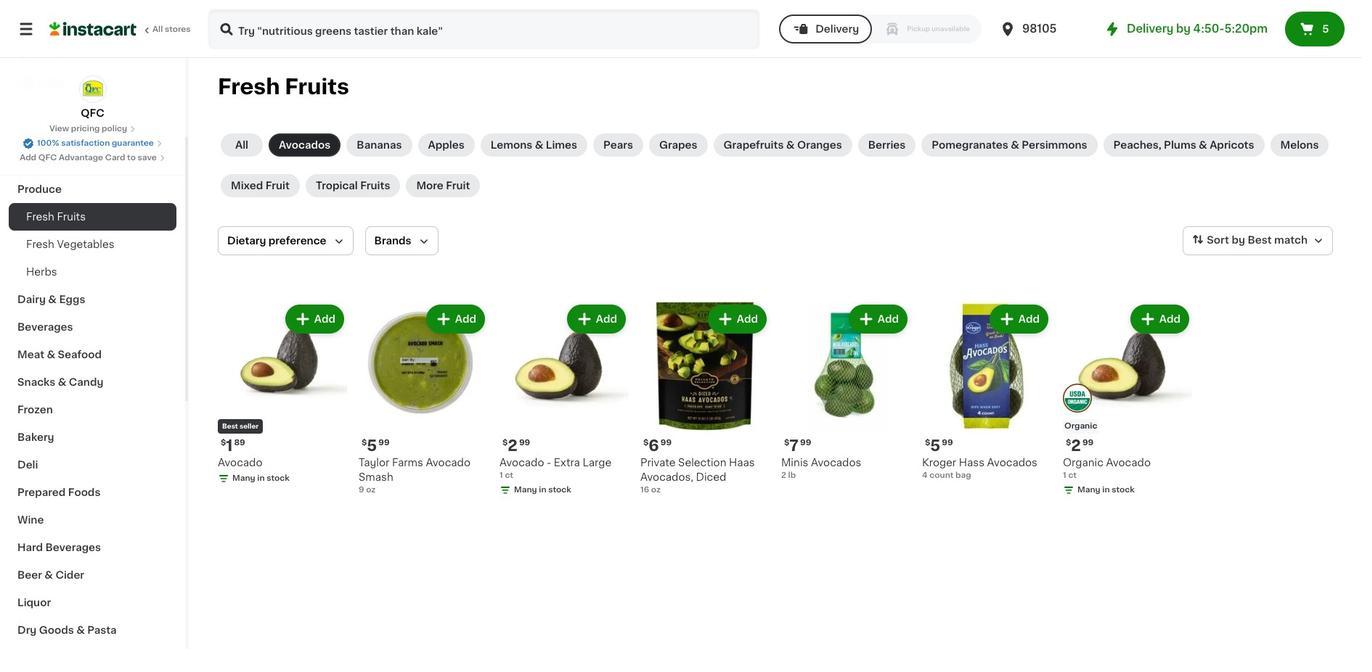 Task type: vqa. For each thing, say whether or not it's contained in the screenshot.


Task type: locate. For each thing, give the bounding box(es) containing it.
0 horizontal spatial avocados
[[279, 140, 331, 150]]

4 avocado from the left
[[1106, 458, 1151, 468]]

6 $ from the left
[[925, 439, 930, 447]]

best inside field
[[1248, 235, 1272, 246]]

buy it again link
[[9, 39, 176, 68]]

& for seafood
[[47, 350, 55, 360]]

many in stock down organic avocado 1 ct
[[1078, 487, 1135, 495]]

many in stock for organic
[[1078, 487, 1135, 495]]

4 add button from the left
[[709, 306, 765, 333]]

99 right 6
[[661, 439, 672, 447]]

fresh fruits
[[218, 76, 349, 97], [26, 212, 86, 222]]

many down avocado - extra large 1 ct
[[514, 487, 537, 495]]

2 left lb
[[781, 472, 786, 480]]

in down organic avocado 1 ct
[[1103, 487, 1110, 495]]

99 for taylor farms avocado smash
[[379, 439, 390, 447]]

0 horizontal spatial qfc
[[38, 154, 57, 162]]

fruits right tropical
[[360, 181, 390, 191]]

4 $ from the left
[[643, 439, 649, 447]]

0 horizontal spatial many in stock
[[232, 475, 290, 483]]

& right meat in the bottom left of the page
[[47, 350, 55, 360]]

avocados
[[279, 140, 331, 150], [811, 458, 861, 468], [987, 458, 1038, 468]]

0 horizontal spatial ct
[[505, 472, 513, 480]]

$ 5 99 for taylor
[[362, 439, 390, 454]]

2 fruit from the left
[[446, 181, 470, 191]]

$ down the item badge image
[[1066, 439, 1071, 447]]

in
[[257, 475, 265, 483], [539, 487, 546, 495], [1103, 487, 1110, 495]]

0 horizontal spatial all
[[152, 25, 163, 33]]

3 avocado from the left
[[500, 458, 544, 468]]

best left match
[[1248, 235, 1272, 246]]

produce
[[17, 184, 62, 195]]

1 vertical spatial all
[[235, 140, 248, 150]]

$ for avocado
[[221, 439, 226, 447]]

2 $ 5 99 from the left
[[925, 439, 953, 454]]

2 horizontal spatial 1
[[1063, 472, 1066, 480]]

fresh fruits link
[[9, 203, 176, 231]]

0 horizontal spatial fresh fruits
[[26, 212, 86, 222]]

$ 2 99 up organic avocado 1 ct
[[1066, 439, 1094, 454]]

1 vertical spatial qfc
[[38, 154, 57, 162]]

0 horizontal spatial 2
[[508, 439, 518, 454]]

oz
[[366, 487, 376, 495], [651, 487, 661, 495]]

1 vertical spatial best
[[222, 423, 238, 430]]

0 horizontal spatial many
[[232, 475, 255, 483]]

lemons & limes
[[491, 140, 577, 150]]

5 add button from the left
[[850, 306, 906, 333]]

all left stores
[[152, 25, 163, 33]]

2 horizontal spatial many
[[1078, 487, 1101, 495]]

delivery inside button
[[816, 24, 859, 34]]

beverages down dairy & eggs at the left top
[[17, 322, 73, 333]]

produce link
[[9, 176, 176, 203]]

-
[[547, 458, 551, 468]]

delivery for delivery by 4:50-5:20pm
[[1127, 23, 1174, 34]]

1 horizontal spatial $ 5 99
[[925, 439, 953, 454]]

& left eggs
[[48, 295, 57, 305]]

dietary preference button
[[218, 227, 353, 256]]

1 horizontal spatial stock
[[548, 487, 571, 495]]

$ inside $ 1 89
[[221, 439, 226, 447]]

7 add button from the left
[[1132, 306, 1188, 333]]

0 vertical spatial all
[[152, 25, 163, 33]]

many in stock down avocado - extra large 1 ct
[[514, 487, 571, 495]]

$ up avocado - extra large 1 ct
[[502, 439, 508, 447]]

dietary preference
[[227, 236, 326, 246]]

0 vertical spatial organic
[[1065, 423, 1098, 431]]

5 product group from the left
[[781, 302, 911, 482]]

berries link
[[858, 134, 916, 157]]

7 $ from the left
[[1066, 439, 1071, 447]]

recipes
[[17, 129, 60, 139]]

in down seller at the left of the page
[[257, 475, 265, 483]]

tropical
[[316, 181, 358, 191]]

by
[[1176, 23, 1191, 34], [1232, 235, 1245, 246]]

$ inside $ 7 99
[[784, 439, 790, 447]]

tropical fruits link
[[306, 174, 400, 198]]

Search field
[[209, 10, 759, 48]]

1 horizontal spatial $ 2 99
[[1066, 439, 1094, 454]]

$
[[221, 439, 226, 447], [362, 439, 367, 447], [502, 439, 508, 447], [643, 439, 649, 447], [784, 439, 790, 447], [925, 439, 930, 447], [1066, 439, 1071, 447]]

1 horizontal spatial many
[[514, 487, 537, 495]]

delivery button
[[779, 15, 872, 44]]

2 99 from the left
[[519, 439, 530, 447]]

avocados inside kroger hass avocados 4 count bag
[[987, 458, 1038, 468]]

product group containing 1
[[218, 302, 347, 488]]

seller
[[240, 423, 259, 430]]

1 horizontal spatial ct
[[1068, 472, 1077, 480]]

count
[[930, 472, 954, 480]]

2 horizontal spatial avocados
[[987, 458, 1038, 468]]

1 horizontal spatial delivery
[[1127, 23, 1174, 34]]

2 vertical spatial fruits
[[57, 212, 86, 222]]

beverages
[[17, 322, 73, 333], [45, 543, 101, 553]]

0 vertical spatial beverages
[[17, 322, 73, 333]]

0 vertical spatial fruits
[[285, 76, 349, 97]]

99 up avocado - extra large 1 ct
[[519, 439, 530, 447]]

1 horizontal spatial fruits
[[285, 76, 349, 97]]

bakery
[[17, 433, 54, 443]]

0 vertical spatial best
[[1248, 235, 1272, 246]]

99 up kroger
[[942, 439, 953, 447]]

0 horizontal spatial by
[[1176, 23, 1191, 34]]

add for organic avocado
[[1159, 314, 1181, 325]]

plums
[[1164, 140, 1196, 150]]

& left the oranges
[[786, 140, 795, 150]]

99 for minis avocados
[[800, 439, 811, 447]]

persimmons
[[1022, 140, 1087, 150]]

& left the pasta
[[76, 626, 85, 636]]

oz inside taylor farms avocado smash 9 oz
[[366, 487, 376, 495]]

dry goods & pasta link
[[9, 617, 176, 645]]

4 product group from the left
[[640, 302, 770, 497]]

1 horizontal spatial fruit
[[446, 181, 470, 191]]

& right plums
[[1199, 140, 1207, 150]]

all inside all stores link
[[152, 25, 163, 33]]

& left persimmons
[[1011, 140, 1019, 150]]

$ 2 99 for organic avocado
[[1066, 439, 1094, 454]]

prepared
[[17, 488, 66, 498]]

1 oz from the left
[[366, 487, 376, 495]]

avocados right minis in the right of the page
[[811, 458, 861, 468]]

3 99 from the left
[[661, 439, 672, 447]]

organic inside organic avocado 1 ct
[[1063, 458, 1104, 468]]

fresh up herbs on the top left of page
[[26, 240, 54, 250]]

qfc
[[81, 108, 104, 118], [38, 154, 57, 162]]

$ up kroger
[[925, 439, 930, 447]]

4
[[922, 472, 928, 480]]

instacart logo image
[[49, 20, 137, 38]]

fruit right "mixed" on the left top of the page
[[266, 181, 290, 191]]

1 avocado from the left
[[218, 458, 263, 468]]

$ 5 99 for kroger
[[925, 439, 953, 454]]

$ 1 89
[[221, 439, 245, 454]]

100%
[[37, 139, 59, 147]]

1 horizontal spatial by
[[1232, 235, 1245, 246]]

mixed fruit link
[[221, 174, 300, 198]]

2
[[508, 439, 518, 454], [1071, 439, 1081, 454], [781, 472, 786, 480]]

1 vertical spatial fresh
[[26, 212, 54, 222]]

& for cider
[[45, 571, 53, 581]]

all up "mixed" on the left top of the page
[[235, 140, 248, 150]]

& left limes
[[535, 140, 543, 150]]

best inside product group
[[222, 423, 238, 430]]

0 vertical spatial qfc
[[81, 108, 104, 118]]

$ 2 99 up avocado - extra large 1 ct
[[502, 439, 530, 454]]

0 horizontal spatial best
[[222, 423, 238, 430]]

snacks & candy
[[17, 378, 103, 388]]

1 horizontal spatial many in stock
[[514, 487, 571, 495]]

1
[[226, 439, 233, 454], [500, 472, 503, 480], [1063, 472, 1066, 480]]

$ up the private
[[643, 439, 649, 447]]

best left seller at the left of the page
[[222, 423, 238, 430]]

fruit for more fruit
[[446, 181, 470, 191]]

thanksgiving
[[17, 157, 87, 167]]

& right beer
[[45, 571, 53, 581]]

2 horizontal spatial 2
[[1071, 439, 1081, 454]]

2 horizontal spatial fruits
[[360, 181, 390, 191]]

2 horizontal spatial in
[[1103, 487, 1110, 495]]

3 $ from the left
[[502, 439, 508, 447]]

avocados right hass
[[987, 458, 1038, 468]]

0 horizontal spatial $ 2 99
[[502, 439, 530, 454]]

& for eggs
[[48, 295, 57, 305]]

ct
[[505, 472, 513, 480], [1068, 472, 1077, 480]]

0 horizontal spatial stock
[[267, 475, 290, 483]]

$ 5 99 up kroger
[[925, 439, 953, 454]]

1 horizontal spatial in
[[539, 487, 546, 495]]

1 add button from the left
[[287, 306, 343, 333]]

2 up organic avocado 1 ct
[[1071, 439, 1081, 454]]

fruit right more
[[446, 181, 470, 191]]

oz right 9 on the bottom left of page
[[366, 487, 376, 495]]

add for private selection haas avocados, diced
[[737, 314, 758, 325]]

0 horizontal spatial 5
[[367, 439, 377, 454]]

$ up taylor
[[362, 439, 367, 447]]

in down avocado - extra large 1 ct
[[539, 487, 546, 495]]

qfc down 100%
[[38, 154, 57, 162]]

product group containing 7
[[781, 302, 911, 482]]

taylor
[[359, 458, 389, 468]]

2 $ from the left
[[362, 439, 367, 447]]

2 $ 2 99 from the left
[[1066, 439, 1094, 454]]

1 fruit from the left
[[266, 181, 290, 191]]

in for organic
[[1103, 487, 1110, 495]]

fresh up all 'link'
[[218, 76, 280, 97]]

99 inside $ 7 99
[[800, 439, 811, 447]]

2 up avocado - extra large 1 ct
[[508, 439, 518, 454]]

1 vertical spatial organic
[[1063, 458, 1104, 468]]

0 horizontal spatial delivery
[[816, 24, 859, 34]]

fresh fruits up fresh vegetables
[[26, 212, 86, 222]]

99 for avocado - extra large
[[519, 439, 530, 447]]

2 ct from the left
[[1068, 472, 1077, 480]]

beer & cider link
[[9, 562, 176, 590]]

fresh for fresh vegetables link
[[26, 240, 54, 250]]

1 horizontal spatial fresh fruits
[[218, 76, 349, 97]]

5 $ from the left
[[784, 439, 790, 447]]

fresh down produce
[[26, 212, 54, 222]]

delivery for delivery
[[816, 24, 859, 34]]

1 horizontal spatial 1
[[500, 472, 503, 480]]

fruits up fresh vegetables
[[57, 212, 86, 222]]

None search field
[[208, 9, 760, 49]]

many down $ 1 89
[[232, 475, 255, 483]]

0 horizontal spatial $ 5 99
[[362, 439, 390, 454]]

6 product group from the left
[[922, 302, 1051, 482]]

add button for kroger hass avocados
[[991, 306, 1047, 333]]

product group
[[218, 302, 347, 488], [359, 302, 488, 497], [500, 302, 629, 500], [640, 302, 770, 497], [781, 302, 911, 482], [922, 302, 1051, 482], [1063, 302, 1192, 500]]

16
[[640, 487, 649, 495]]

best
[[1248, 235, 1272, 246], [222, 423, 238, 430]]

1 horizontal spatial avocados
[[811, 458, 861, 468]]

1 horizontal spatial qfc
[[81, 108, 104, 118]]

by for delivery
[[1176, 23, 1191, 34]]

99 for kroger hass avocados
[[942, 439, 953, 447]]

add
[[20, 154, 36, 162], [314, 314, 335, 325], [455, 314, 476, 325], [596, 314, 617, 325], [737, 314, 758, 325], [878, 314, 899, 325], [1019, 314, 1040, 325], [1159, 314, 1181, 325]]

0 horizontal spatial fruits
[[57, 212, 86, 222]]

98105 button
[[999, 9, 1086, 49]]

0 vertical spatial fresh fruits
[[218, 76, 349, 97]]

avocados up tropical
[[279, 140, 331, 150]]

grapefruits & oranges
[[724, 140, 842, 150]]

best for best match
[[1248, 235, 1272, 246]]

best seller
[[222, 423, 259, 430]]

all
[[152, 25, 163, 33], [235, 140, 248, 150]]

pomegranates
[[932, 140, 1008, 150]]

beverages up cider
[[45, 543, 101, 553]]

1 $ 2 99 from the left
[[502, 439, 530, 454]]

qfc up view pricing policy link
[[81, 108, 104, 118]]

1 vertical spatial fruits
[[360, 181, 390, 191]]

fresh fruits up avocados link
[[218, 76, 349, 97]]

6 99 from the left
[[1083, 439, 1094, 447]]

by inside field
[[1232, 235, 1245, 246]]

$ left 89
[[221, 439, 226, 447]]

5 button
[[1285, 12, 1345, 46]]

many in stock down 89
[[232, 475, 290, 483]]

add for taylor farms avocado smash
[[455, 314, 476, 325]]

1 horizontal spatial 5
[[930, 439, 941, 454]]

5
[[1322, 24, 1329, 34], [367, 439, 377, 454], [930, 439, 941, 454]]

0 horizontal spatial fruit
[[266, 181, 290, 191]]

add button for private selection haas avocados, diced
[[709, 306, 765, 333]]

7 product group from the left
[[1063, 302, 1192, 500]]

buy
[[41, 49, 61, 59]]

4:50-
[[1193, 23, 1225, 34]]

fresh
[[218, 76, 280, 97], [26, 212, 54, 222], [26, 240, 54, 250]]

1 $ from the left
[[221, 439, 226, 447]]

oz right 16
[[651, 487, 661, 495]]

& for oranges
[[786, 140, 795, 150]]

deli link
[[9, 452, 176, 479]]

many down organic avocado 1 ct
[[1078, 487, 1101, 495]]

3 add button from the left
[[568, 306, 624, 333]]

organic
[[1065, 423, 1098, 431], [1063, 458, 1104, 468]]

$ 5 99 up taylor
[[362, 439, 390, 454]]

4 99 from the left
[[800, 439, 811, 447]]

$ 2 99 for avocado - extra large
[[502, 439, 530, 454]]

add for kroger hass avocados
[[1019, 314, 1040, 325]]

0 vertical spatial by
[[1176, 23, 1191, 34]]

avocado - extra large 1 ct
[[500, 458, 612, 480]]

& left candy
[[58, 378, 66, 388]]

$ up minis in the right of the page
[[784, 439, 790, 447]]

& for persimmons
[[1011, 140, 1019, 150]]

stores
[[165, 25, 191, 33]]

1 horizontal spatial best
[[1248, 235, 1272, 246]]

pasta
[[87, 626, 117, 636]]

stock for organic avocado
[[1112, 487, 1135, 495]]

2 oz from the left
[[651, 487, 661, 495]]

99 up taylor
[[379, 439, 390, 447]]

bakery link
[[9, 424, 176, 452]]

5 99 from the left
[[942, 439, 953, 447]]

$ for kroger hass avocados
[[925, 439, 930, 447]]

100% satisfaction guarantee button
[[23, 135, 163, 150]]

1 vertical spatial by
[[1232, 235, 1245, 246]]

all inside all 'link'
[[235, 140, 248, 150]]

add button for avocado - extra large
[[568, 306, 624, 333]]

2 inside minis avocados 2 lb
[[781, 472, 786, 480]]

99 for organic avocado
[[1083, 439, 1094, 447]]

2 horizontal spatial 5
[[1322, 24, 1329, 34]]

vegetables
[[57, 240, 114, 250]]

& for limes
[[535, 140, 543, 150]]

fruit for mixed fruit
[[266, 181, 290, 191]]

99 up organic avocado 1 ct
[[1083, 439, 1094, 447]]

fruits up avocados link
[[285, 76, 349, 97]]

1 99 from the left
[[379, 439, 390, 447]]

mixed fruit
[[231, 181, 290, 191]]

by right the sort
[[1232, 235, 1245, 246]]

2 vertical spatial fresh
[[26, 240, 54, 250]]

in for avocado
[[539, 487, 546, 495]]

$ inside $ 6 99
[[643, 439, 649, 447]]

0 vertical spatial fresh
[[218, 76, 280, 97]]

private
[[640, 458, 676, 468]]

6 add button from the left
[[991, 306, 1047, 333]]

apples link
[[418, 134, 475, 157]]

avocado inside avocado - extra large 1 ct
[[500, 458, 544, 468]]

99 right 7 on the right
[[800, 439, 811, 447]]

hard beverages
[[17, 543, 101, 553]]

by left 4:50-
[[1176, 23, 1191, 34]]

1 ct from the left
[[505, 472, 513, 480]]

2 add button from the left
[[428, 306, 484, 333]]

0 horizontal spatial oz
[[366, 487, 376, 495]]

1 product group from the left
[[218, 302, 347, 488]]

1 horizontal spatial 2
[[781, 472, 786, 480]]

$ for organic avocado
[[1066, 439, 1071, 447]]

99 inside $ 6 99
[[661, 439, 672, 447]]

2 avocado from the left
[[426, 458, 471, 468]]

bananas
[[357, 140, 402, 150]]

preference
[[269, 236, 326, 246]]

stock
[[267, 475, 290, 483], [548, 487, 571, 495], [1112, 487, 1135, 495]]

peaches, plums & apricots link
[[1103, 134, 1265, 157]]

2 horizontal spatial many in stock
[[1078, 487, 1135, 495]]

1 vertical spatial beverages
[[45, 543, 101, 553]]

organic for organic
[[1065, 423, 1098, 431]]

view
[[49, 125, 69, 133]]

1 horizontal spatial oz
[[651, 487, 661, 495]]

tropical fruits
[[316, 181, 390, 191]]

guarantee
[[112, 139, 154, 147]]

all for all
[[235, 140, 248, 150]]

many in stock for avocado
[[514, 487, 571, 495]]

1 horizontal spatial all
[[235, 140, 248, 150]]

2 horizontal spatial stock
[[1112, 487, 1135, 495]]

organic avocado 1 ct
[[1063, 458, 1151, 480]]

1 $ 5 99 from the left
[[362, 439, 390, 454]]

mixed
[[231, 181, 263, 191]]



Task type: describe. For each thing, give the bounding box(es) containing it.
dietary
[[227, 236, 266, 246]]

1 inside organic avocado 1 ct
[[1063, 472, 1066, 480]]

3 product group from the left
[[500, 302, 629, 500]]

all stores
[[152, 25, 191, 33]]

beer & cider
[[17, 571, 84, 581]]

avocados link
[[269, 134, 341, 157]]

haas
[[729, 458, 755, 468]]

2 for avocado - extra large
[[508, 439, 518, 454]]

it
[[64, 49, 71, 59]]

$ for taylor farms avocado smash
[[362, 439, 367, 447]]

ct inside organic avocado 1 ct
[[1068, 472, 1077, 480]]

product group containing 6
[[640, 302, 770, 497]]

all link
[[221, 134, 263, 157]]

99 for private selection haas avocados, diced
[[661, 439, 672, 447]]

organic for organic avocado 1 ct
[[1063, 458, 1104, 468]]

by for sort
[[1232, 235, 1245, 246]]

lists link
[[9, 68, 176, 97]]

view pricing policy link
[[49, 123, 136, 135]]

add button for organic avocado
[[1132, 306, 1188, 333]]

2 for organic avocado
[[1071, 439, 1081, 454]]

& for candy
[[58, 378, 66, 388]]

meat & seafood
[[17, 350, 102, 360]]

liquor
[[17, 598, 51, 609]]

$ for avocado - extra large
[[502, 439, 508, 447]]

kroger
[[922, 458, 956, 468]]

oz inside private selection haas avocados, diced 16 oz
[[651, 487, 661, 495]]

0 horizontal spatial 1
[[226, 439, 233, 454]]

pears link
[[593, 134, 643, 157]]

best for best seller
[[222, 423, 238, 430]]

fresh for fresh fruits link
[[26, 212, 54, 222]]

beer
[[17, 571, 42, 581]]

98105
[[1022, 23, 1057, 34]]

5 for kroger hass avocados
[[930, 439, 941, 454]]

to
[[127, 154, 136, 162]]

stock for avocado - extra large
[[548, 487, 571, 495]]

grapes
[[659, 140, 698, 150]]

peaches,
[[1114, 140, 1162, 150]]

avocados inside minis avocados 2 lb
[[811, 458, 861, 468]]

100% satisfaction guarantee
[[37, 139, 154, 147]]

lemons & limes link
[[480, 134, 588, 157]]

taylor farms avocado smash 9 oz
[[359, 458, 471, 495]]

dairy & eggs
[[17, 295, 85, 305]]

add qfc advantage card to save link
[[20, 152, 165, 164]]

add button for taylor farms avocado smash
[[428, 306, 484, 333]]

item badge image
[[1063, 384, 1092, 413]]

wine
[[17, 516, 44, 526]]

avocado inside taylor farms avocado smash 9 oz
[[426, 458, 471, 468]]

satisfaction
[[61, 139, 110, 147]]

match
[[1274, 235, 1308, 246]]

fresh vegetables
[[26, 240, 114, 250]]

hass
[[959, 458, 985, 468]]

brands button
[[365, 227, 438, 256]]

qfc logo image
[[79, 76, 106, 103]]

grapefruits & oranges link
[[714, 134, 852, 157]]

best match
[[1248, 235, 1308, 246]]

$ 7 99
[[784, 439, 811, 454]]

grapefruits
[[724, 140, 784, 150]]

add for avocado - extra large
[[596, 314, 617, 325]]

5 for taylor farms avocado smash
[[367, 439, 377, 454]]

apples
[[428, 140, 465, 150]]

fruits inside tropical fruits link
[[360, 181, 390, 191]]

add for minis avocados
[[878, 314, 899, 325]]

prepared foods
[[17, 488, 101, 498]]

herbs
[[26, 267, 57, 277]]

service type group
[[779, 15, 982, 44]]

5 inside button
[[1322, 24, 1329, 34]]

1 inside avocado - extra large 1 ct
[[500, 472, 503, 480]]

foods
[[68, 488, 101, 498]]

Best match Sort by field
[[1183, 227, 1333, 256]]

seafood
[[58, 350, 102, 360]]

herbs link
[[9, 259, 176, 286]]

delivery by 4:50-5:20pm link
[[1104, 20, 1268, 38]]

eggs
[[59, 295, 85, 305]]

wine link
[[9, 507, 176, 534]]

6
[[649, 439, 659, 454]]

liquor link
[[9, 590, 176, 617]]

add button for avocado
[[287, 306, 343, 333]]

prepared foods link
[[9, 479, 176, 507]]

all for all stores
[[152, 25, 163, 33]]

deli
[[17, 460, 38, 471]]

pomegranates & persimmons
[[932, 140, 1087, 150]]

limes
[[546, 140, 577, 150]]

bag
[[956, 472, 971, 480]]

sort
[[1207, 235, 1229, 246]]

$ for minis avocados
[[784, 439, 790, 447]]

pears
[[604, 140, 633, 150]]

0 horizontal spatial in
[[257, 475, 265, 483]]

fresh vegetables link
[[9, 231, 176, 259]]

meat & seafood link
[[9, 341, 176, 369]]

buy it again
[[41, 49, 102, 59]]

view pricing policy
[[49, 125, 127, 133]]

thanksgiving link
[[9, 148, 176, 176]]

frozen
[[17, 405, 53, 415]]

add button for minis avocados
[[850, 306, 906, 333]]

lemons
[[491, 140, 532, 150]]

7
[[790, 439, 799, 454]]

berries
[[868, 140, 906, 150]]

beverages link
[[9, 314, 176, 341]]

farms
[[392, 458, 423, 468]]

ct inside avocado - extra large 1 ct
[[505, 472, 513, 480]]

pricing
[[71, 125, 100, 133]]

$ for private selection haas avocados, diced
[[643, 439, 649, 447]]

more fruit
[[416, 181, 470, 191]]

private selection haas avocados, diced 16 oz
[[640, 458, 755, 495]]

kroger hass avocados 4 count bag
[[922, 458, 1038, 480]]

many for organic
[[1078, 487, 1101, 495]]

peaches, plums & apricots
[[1114, 140, 1254, 150]]

many for avocado
[[514, 487, 537, 495]]

qfc link
[[79, 76, 106, 121]]

add for avocado
[[314, 314, 335, 325]]

avocado inside organic avocado 1 ct
[[1106, 458, 1151, 468]]

again
[[73, 49, 102, 59]]

2 product group from the left
[[359, 302, 488, 497]]

all stores link
[[49, 9, 192, 49]]

apricots
[[1210, 140, 1254, 150]]

brands
[[374, 236, 411, 246]]

melons link
[[1270, 134, 1329, 157]]

1 vertical spatial fresh fruits
[[26, 212, 86, 222]]

oranges
[[797, 140, 842, 150]]

fruits inside fresh fruits link
[[57, 212, 86, 222]]

snacks
[[17, 378, 55, 388]]



